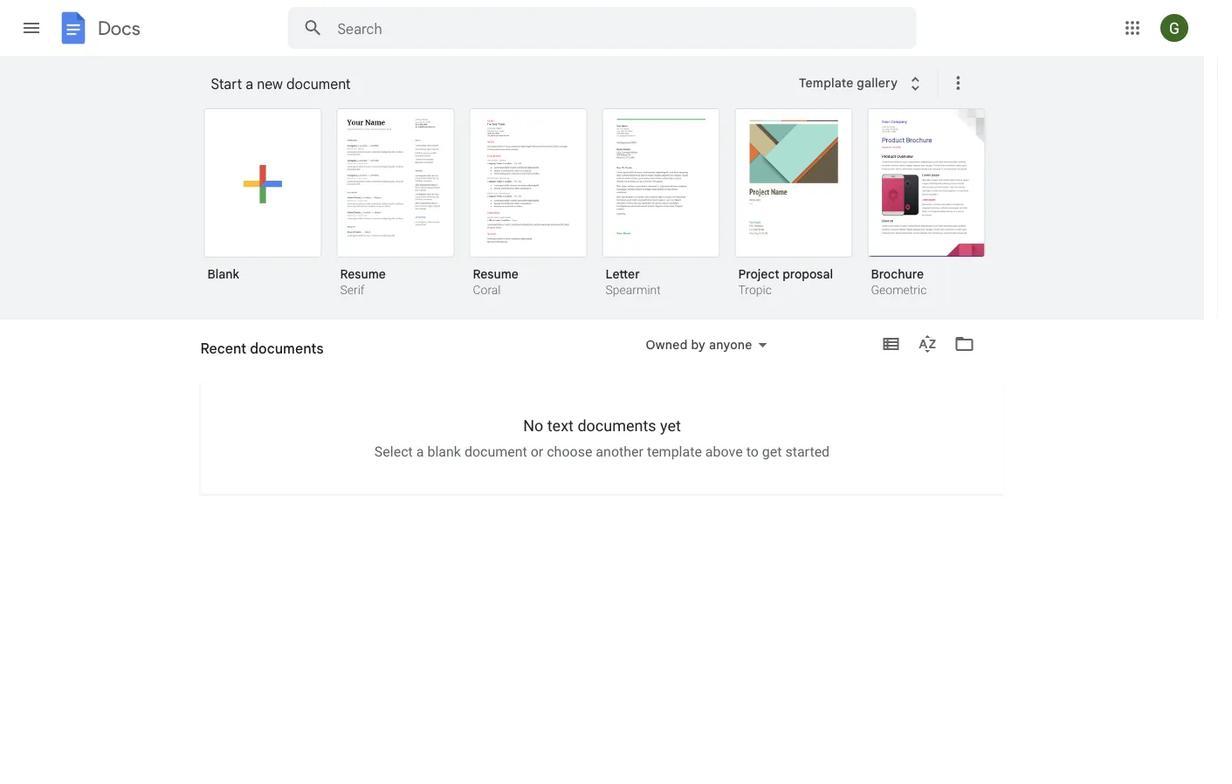 Task type: vqa. For each thing, say whether or not it's contained in the screenshot.
1st "Recent" from the bottom of the page
yes



Task type: describe. For each thing, give the bounding box(es) containing it.
template
[[799, 75, 854, 91]]

document inside the no text documents yet select a blank document or choose another template above to get started
[[465, 444, 528, 460]]

blank
[[428, 444, 461, 460]]

a inside the no text documents yet select a blank document or choose another template above to get started
[[417, 444, 424, 460]]

start
[[211, 75, 242, 93]]

resume serif
[[340, 266, 386, 297]]

or
[[531, 444, 544, 460]]

2 recent from the top
[[201, 347, 241, 362]]

brochure option
[[868, 108, 986, 300]]

anyone
[[709, 337, 753, 353]]

main menu image
[[21, 17, 42, 38]]

brochure geometric
[[871, 266, 927, 297]]

1 resume option from the left
[[337, 108, 455, 300]]

more actions. image
[[945, 73, 969, 93]]

owned by anyone
[[646, 337, 753, 353]]

recent inside heading
[[201, 340, 246, 357]]

start a new document
[[211, 75, 351, 93]]

letter option
[[602, 108, 720, 300]]

1 recent documents from the top
[[201, 340, 324, 357]]

yet
[[661, 417, 681, 435]]

select
[[375, 444, 413, 460]]

new
[[257, 75, 283, 93]]

start a new document heading
[[211, 56, 788, 112]]

project proposal option
[[735, 108, 853, 300]]

above
[[706, 444, 743, 460]]

coral
[[473, 283, 501, 297]]

Search bar text field
[[338, 20, 873, 38]]

gallery
[[857, 75, 898, 91]]

no text documents yet select a blank document or choose another template above to get started
[[375, 417, 830, 460]]

resume for resume coral
[[473, 266, 519, 282]]

docs link
[[56, 10, 140, 49]]

template gallery button
[[788, 67, 938, 99]]

brochure
[[871, 266, 924, 282]]

get
[[763, 444, 782, 460]]

recent documents heading
[[201, 320, 324, 376]]

blank option
[[204, 108, 322, 294]]

template
[[647, 444, 702, 460]]

search image
[[296, 10, 331, 45]]

spearmint
[[606, 283, 661, 297]]

owned
[[646, 337, 688, 353]]



Task type: locate. For each thing, give the bounding box(es) containing it.
a left new on the top of page
[[246, 75, 253, 93]]

project
[[739, 266, 780, 282]]

tropic
[[739, 283, 772, 297]]

list box containing blank
[[204, 105, 1008, 321]]

2 resume from the left
[[473, 266, 519, 282]]

documents inside the no text documents yet select a blank document or choose another template above to get started
[[578, 417, 657, 435]]

list box
[[204, 105, 1008, 321]]

resume option
[[337, 108, 455, 300], [470, 108, 588, 300]]

by
[[691, 337, 706, 353]]

text
[[548, 417, 574, 435]]

a inside start a new document heading
[[246, 75, 253, 93]]

documents inside heading
[[250, 340, 324, 357]]

None search field
[[288, 7, 917, 49]]

resume
[[340, 266, 386, 282], [473, 266, 519, 282]]

1 horizontal spatial a
[[417, 444, 424, 460]]

to
[[747, 444, 759, 460]]

letter
[[606, 266, 640, 282]]

1 resume from the left
[[340, 266, 386, 282]]

2 resume option from the left
[[470, 108, 588, 300]]

recent documents
[[201, 340, 324, 357], [201, 347, 308, 362]]

document left or
[[465, 444, 528, 460]]

resume for resume serif
[[340, 266, 386, 282]]

resume up serif
[[340, 266, 386, 282]]

resume coral
[[473, 266, 519, 297]]

no text documents yet region
[[201, 417, 1004, 460]]

0 vertical spatial document
[[287, 75, 351, 93]]

0 horizontal spatial a
[[246, 75, 253, 93]]

0 vertical spatial a
[[246, 75, 253, 93]]

1 vertical spatial a
[[417, 444, 424, 460]]

document right new on the top of page
[[287, 75, 351, 93]]

1 recent from the top
[[201, 340, 246, 357]]

geometric
[[871, 283, 927, 297]]

0 horizontal spatial resume
[[340, 266, 386, 282]]

1 horizontal spatial document
[[465, 444, 528, 460]]

documents
[[250, 340, 324, 357], [244, 347, 308, 362], [578, 417, 657, 435]]

choose
[[547, 444, 593, 460]]

a left blank
[[417, 444, 424, 460]]

a
[[246, 75, 253, 93], [417, 444, 424, 460]]

no
[[523, 417, 544, 435]]

2 recent documents from the top
[[201, 347, 308, 362]]

document inside heading
[[287, 75, 351, 93]]

project proposal tropic
[[739, 266, 834, 297]]

docs
[[98, 17, 140, 40]]

serif
[[340, 283, 365, 297]]

recent
[[201, 340, 246, 357], [201, 347, 241, 362]]

1 vertical spatial document
[[465, 444, 528, 460]]

owned by anyone button
[[635, 335, 779, 356]]

0 horizontal spatial resume option
[[337, 108, 455, 300]]

proposal
[[783, 266, 834, 282]]

0 horizontal spatial document
[[287, 75, 351, 93]]

blank
[[207, 266, 239, 282]]

1 horizontal spatial resume option
[[470, 108, 588, 300]]

another
[[596, 444, 644, 460]]

1 horizontal spatial resume
[[473, 266, 519, 282]]

resume up the coral
[[473, 266, 519, 282]]

template gallery
[[799, 75, 898, 91]]

started
[[786, 444, 830, 460]]

document
[[287, 75, 351, 93], [465, 444, 528, 460]]

letter spearmint
[[606, 266, 661, 297]]



